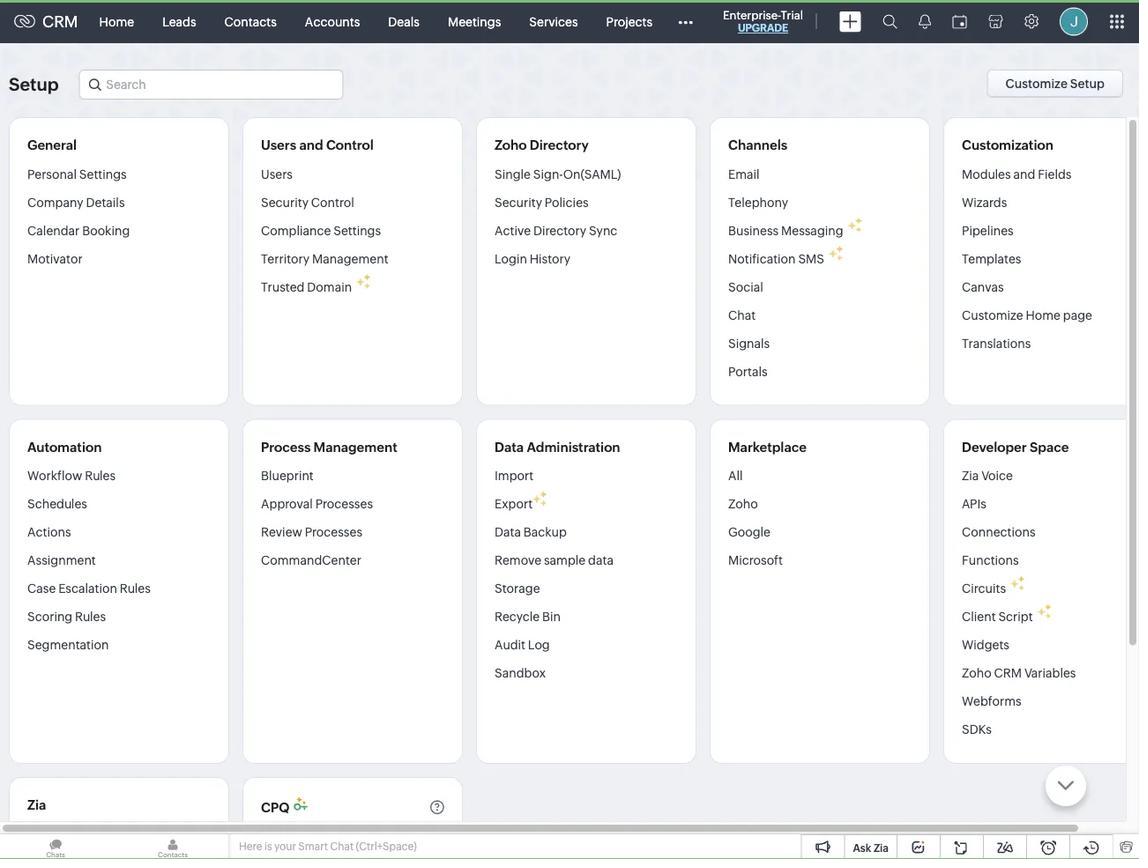 Task type: describe. For each thing, give the bounding box(es) containing it.
company details link
[[27, 188, 125, 216]]

Other Modules field
[[667, 7, 705, 36]]

projects
[[606, 15, 653, 29]]

on(saml)
[[563, 167, 621, 181]]

recycle
[[495, 610, 540, 624]]

sandbox link
[[495, 659, 546, 688]]

business messaging
[[728, 223, 843, 238]]

settings for compliance settings
[[333, 223, 381, 238]]

and for users
[[299, 138, 323, 153]]

customize home page link
[[962, 301, 1092, 329]]

commandcenter
[[261, 554, 361, 568]]

log
[[528, 638, 550, 652]]

approval
[[261, 497, 313, 511]]

approval processes link
[[261, 490, 373, 518]]

single sign-on(saml)
[[495, 167, 621, 181]]

remove sample data
[[495, 554, 614, 568]]

signals link
[[728, 329, 770, 358]]

sdks link
[[962, 716, 992, 744]]

data backup link
[[495, 518, 567, 547]]

workflow
[[27, 469, 82, 483]]

circuits
[[962, 582, 1006, 596]]

customize setup button
[[987, 70, 1123, 98]]

business
[[728, 223, 779, 238]]

motivator link
[[27, 245, 83, 273]]

sync
[[589, 223, 617, 238]]

0 horizontal spatial crm
[[42, 13, 78, 31]]

automation
[[27, 440, 102, 455]]

booking
[[82, 223, 130, 238]]

data for data administration
[[495, 440, 524, 455]]

circuits link
[[962, 575, 1006, 603]]

voice
[[981, 469, 1013, 483]]

notification sms
[[728, 252, 824, 266]]

zia for zia voice
[[962, 469, 979, 483]]

signals image
[[919, 14, 931, 29]]

calendar
[[27, 223, 80, 238]]

zia voice
[[962, 469, 1013, 483]]

translations
[[962, 336, 1031, 350]]

workflow rules link
[[27, 468, 116, 490]]

google link
[[728, 518, 771, 547]]

create menu element
[[829, 0, 872, 43]]

bin
[[542, 610, 561, 624]]

client script
[[962, 610, 1033, 624]]

security for security policies
[[495, 195, 542, 209]]

chat link
[[728, 301, 756, 329]]

email
[[728, 167, 760, 181]]

territory
[[261, 252, 310, 266]]

search image
[[883, 14, 898, 29]]

home inside home link
[[99, 15, 134, 29]]

assignment link
[[27, 547, 96, 575]]

functions link
[[962, 547, 1019, 575]]

canvas link
[[962, 273, 1004, 301]]

segmentation
[[27, 638, 109, 652]]

widgets
[[962, 638, 1009, 652]]

search element
[[872, 0, 908, 43]]

translations link
[[962, 329, 1031, 358]]

audit log link
[[495, 631, 550, 659]]

personal settings
[[27, 167, 127, 181]]

functions
[[962, 554, 1019, 568]]

enterprise-trial upgrade
[[723, 8, 803, 34]]

and for modules
[[1013, 167, 1035, 181]]

security control
[[261, 195, 354, 209]]

storage
[[495, 582, 540, 596]]

all
[[728, 469, 743, 483]]

meetings
[[448, 15, 501, 29]]

data administration
[[495, 440, 620, 455]]

blueprint link
[[261, 468, 314, 490]]

zia for zia
[[27, 798, 46, 813]]

company details
[[27, 195, 125, 209]]

company
[[27, 195, 83, 209]]

is
[[264, 841, 272, 853]]

case
[[27, 582, 56, 596]]

notification
[[728, 252, 796, 266]]

accounts link
[[291, 0, 374, 43]]

security policies
[[495, 195, 589, 209]]

zoho for zoho crm variables
[[962, 667, 992, 681]]

users for users
[[261, 167, 293, 181]]

territory management
[[261, 252, 388, 266]]

compliance settings
[[261, 223, 381, 238]]

audit
[[495, 638, 525, 652]]

contacts image
[[117, 835, 228, 860]]

1 vertical spatial chat
[[330, 841, 354, 853]]

wizards link
[[962, 188, 1007, 216]]

review processes link
[[261, 518, 362, 547]]

deals
[[388, 15, 420, 29]]

blueprint
[[261, 469, 314, 483]]

process
[[261, 440, 311, 455]]

page
[[1063, 308, 1092, 322]]

accounts
[[305, 15, 360, 29]]

users for users and control
[[261, 138, 296, 153]]

zoho for zoho directory
[[495, 138, 527, 153]]

here
[[239, 841, 262, 853]]

trial
[[781, 8, 803, 22]]

customize for customize home page
[[962, 308, 1023, 322]]

widgets link
[[962, 631, 1009, 659]]



Task type: vqa. For each thing, say whether or not it's contained in the screenshot.
MY MEETINGS
no



Task type: locate. For each thing, give the bounding box(es) containing it.
meetings link
[[434, 0, 515, 43]]

crm left home link
[[42, 13, 78, 31]]

management up the approval processes
[[314, 440, 397, 455]]

management up domain
[[312, 252, 388, 266]]

1 users from the top
[[261, 138, 296, 153]]

1 vertical spatial crm
[[994, 667, 1022, 681]]

security down users link
[[261, 195, 309, 209]]

history
[[530, 252, 571, 266]]

1 horizontal spatial crm
[[994, 667, 1022, 681]]

0 vertical spatial and
[[299, 138, 323, 153]]

0 horizontal spatial chat
[[330, 841, 354, 853]]

1 vertical spatial zoho
[[728, 497, 758, 511]]

directory down policies
[[533, 223, 586, 238]]

0 vertical spatial control
[[326, 138, 374, 153]]

export
[[495, 497, 533, 511]]

zoho up single
[[495, 138, 527, 153]]

review
[[261, 525, 302, 540]]

zoho link
[[728, 490, 758, 518]]

setup down profile element
[[1070, 77, 1105, 91]]

2 security from the left
[[495, 195, 542, 209]]

0 horizontal spatial security
[[261, 195, 309, 209]]

email link
[[728, 166, 760, 188]]

zoho down the all link at the right bottom of page
[[728, 497, 758, 511]]

rules
[[85, 469, 116, 483], [120, 582, 151, 596], [75, 610, 106, 624]]

1 horizontal spatial chat
[[728, 308, 756, 322]]

customization
[[962, 138, 1053, 153]]

sms
[[798, 252, 824, 266]]

scoring rules link
[[27, 603, 106, 631]]

processes for approval processes
[[315, 497, 373, 511]]

0 vertical spatial data
[[495, 440, 524, 455]]

0 vertical spatial rules
[[85, 469, 116, 483]]

zia left the voice
[[962, 469, 979, 483]]

profile element
[[1049, 0, 1099, 43]]

None field
[[79, 70, 343, 100]]

home inside 'customize home page' link
[[1026, 308, 1061, 322]]

crm link
[[14, 13, 78, 31]]

chat down social link in the top right of the page
[[728, 308, 756, 322]]

settings up territory management link
[[333, 223, 381, 238]]

schedules
[[27, 497, 87, 511]]

customize for customize setup
[[1005, 77, 1068, 91]]

1 horizontal spatial zia
[[874, 842, 889, 854]]

connections link
[[962, 518, 1036, 547]]

0 horizontal spatial settings
[[79, 167, 127, 181]]

2 horizontal spatial zoho
[[962, 667, 992, 681]]

sign-
[[533, 167, 563, 181]]

1 vertical spatial and
[[1013, 167, 1035, 181]]

1 vertical spatial data
[[495, 525, 521, 540]]

2 vertical spatial zoho
[[962, 667, 992, 681]]

setup inside button
[[1070, 77, 1105, 91]]

rules inside 'link'
[[120, 582, 151, 596]]

home link
[[85, 0, 148, 43]]

directory for zoho
[[530, 138, 589, 153]]

rules down case escalation rules
[[75, 610, 106, 624]]

compliance settings link
[[261, 216, 381, 245]]

policies
[[545, 195, 589, 209]]

calendar booking
[[27, 223, 130, 238]]

client
[[962, 610, 996, 624]]

rules right escalation
[[120, 582, 151, 596]]

home left page on the top
[[1026, 308, 1061, 322]]

home left the leads
[[99, 15, 134, 29]]

zoho crm variables
[[962, 667, 1076, 681]]

1 horizontal spatial and
[[1013, 167, 1035, 181]]

processes for review processes
[[305, 525, 362, 540]]

scoring rules
[[27, 610, 106, 624]]

business messaging link
[[728, 216, 843, 245]]

0 vertical spatial home
[[99, 15, 134, 29]]

templates
[[962, 252, 1021, 266]]

setup up general
[[9, 74, 59, 95]]

processes up review processes link
[[315, 497, 373, 511]]

your
[[274, 841, 296, 853]]

1 horizontal spatial home
[[1026, 308, 1061, 322]]

users up users link
[[261, 138, 296, 153]]

domain
[[307, 280, 352, 294]]

commandcenter link
[[261, 547, 361, 575]]

and left fields
[[1013, 167, 1035, 181]]

0 vertical spatial zoho
[[495, 138, 527, 153]]

customize setup link
[[987, 70, 1130, 98]]

1 vertical spatial directory
[[533, 223, 586, 238]]

space
[[1030, 440, 1069, 455]]

personal settings link
[[27, 166, 127, 188]]

data
[[495, 440, 524, 455], [495, 525, 521, 540]]

territory management link
[[261, 245, 388, 273]]

2 horizontal spatial zia
[[962, 469, 979, 483]]

0 vertical spatial customize
[[1005, 77, 1068, 91]]

0 horizontal spatial setup
[[9, 74, 59, 95]]

2 vertical spatial rules
[[75, 610, 106, 624]]

channels
[[728, 138, 787, 153]]

directory for active
[[533, 223, 586, 238]]

0 horizontal spatial and
[[299, 138, 323, 153]]

2 vertical spatial zia
[[874, 842, 889, 854]]

1 vertical spatial management
[[314, 440, 397, 455]]

control up security control
[[326, 138, 374, 153]]

settings up details
[[79, 167, 127, 181]]

connections
[[962, 525, 1036, 540]]

chat right smart
[[330, 841, 354, 853]]

0 vertical spatial users
[[261, 138, 296, 153]]

1 vertical spatial rules
[[120, 582, 151, 596]]

rules for scoring rules
[[75, 610, 106, 624]]

crm up webforms at the bottom right of the page
[[994, 667, 1022, 681]]

social
[[728, 280, 763, 294]]

webforms link
[[962, 688, 1021, 716]]

data for data backup
[[495, 525, 521, 540]]

management for territory management
[[312, 252, 388, 266]]

ask zia
[[853, 842, 889, 854]]

zoho inside "link"
[[962, 667, 992, 681]]

management for process management
[[314, 440, 397, 455]]

management
[[312, 252, 388, 266], [314, 440, 397, 455]]

1 horizontal spatial zoho
[[728, 497, 758, 511]]

control up compliance settings link
[[311, 195, 354, 209]]

0 vertical spatial processes
[[315, 497, 373, 511]]

users
[[261, 138, 296, 153], [261, 167, 293, 181]]

settings
[[79, 167, 127, 181], [333, 223, 381, 238]]

remove
[[495, 554, 541, 568]]

customize up translations link
[[962, 308, 1023, 322]]

zoho crm variables link
[[962, 659, 1076, 688]]

0 horizontal spatial zoho
[[495, 138, 527, 153]]

microsoft link
[[728, 547, 783, 575]]

trusted domain link
[[261, 273, 352, 301]]

profile image
[[1060, 7, 1088, 36]]

0 vertical spatial chat
[[728, 308, 756, 322]]

security for security control
[[261, 195, 309, 209]]

0 vertical spatial management
[[312, 252, 388, 266]]

create menu image
[[839, 11, 861, 32]]

services
[[529, 15, 578, 29]]

rules right workflow
[[85, 469, 116, 483]]

calendar image
[[952, 15, 967, 29]]

0 horizontal spatial home
[[99, 15, 134, 29]]

signals
[[728, 336, 770, 350]]

process management
[[261, 440, 397, 455]]

sample
[[544, 554, 586, 568]]

crm inside zoho crm variables "link"
[[994, 667, 1022, 681]]

zoho for zoho
[[728, 497, 758, 511]]

zia right ask on the bottom of the page
[[874, 842, 889, 854]]

recycle bin link
[[495, 603, 561, 631]]

single
[[495, 167, 531, 181]]

data backup
[[495, 525, 567, 540]]

wizards
[[962, 195, 1007, 209]]

webforms
[[962, 695, 1021, 709]]

settings for personal settings
[[79, 167, 127, 181]]

sdks
[[962, 723, 992, 737]]

data down export
[[495, 525, 521, 540]]

1 vertical spatial control
[[311, 195, 354, 209]]

client script link
[[962, 603, 1033, 631]]

signals element
[[908, 0, 942, 43]]

1 vertical spatial customize
[[962, 308, 1023, 322]]

1 vertical spatial home
[[1026, 308, 1061, 322]]

1 vertical spatial zia
[[27, 798, 46, 813]]

enterprise-
[[723, 8, 781, 22]]

1 horizontal spatial settings
[[333, 223, 381, 238]]

projects link
[[592, 0, 667, 43]]

and up security control
[[299, 138, 323, 153]]

leads link
[[148, 0, 210, 43]]

0 vertical spatial settings
[[79, 167, 127, 181]]

contacts link
[[210, 0, 291, 43]]

telephony link
[[728, 188, 788, 216]]

zia up the chats image on the left bottom of the page
[[27, 798, 46, 813]]

recycle bin
[[495, 610, 561, 624]]

1 vertical spatial users
[[261, 167, 293, 181]]

crm
[[42, 13, 78, 31], [994, 667, 1022, 681]]

1 security from the left
[[261, 195, 309, 209]]

processes
[[315, 497, 373, 511], [305, 525, 362, 540]]

users up security control link
[[261, 167, 293, 181]]

marketplace
[[728, 440, 807, 455]]

customize up customization
[[1005, 77, 1068, 91]]

motivator
[[27, 252, 83, 266]]

0 vertical spatial zia
[[962, 469, 979, 483]]

directory up single sign-on(saml)
[[530, 138, 589, 153]]

modules
[[962, 167, 1011, 181]]

script
[[998, 610, 1033, 624]]

2 data from the top
[[495, 525, 521, 540]]

security
[[261, 195, 309, 209], [495, 195, 542, 209]]

login
[[495, 252, 527, 266]]

general
[[27, 138, 77, 153]]

leads
[[162, 15, 196, 29]]

1 data from the top
[[495, 440, 524, 455]]

1 horizontal spatial setup
[[1070, 77, 1105, 91]]

1 vertical spatial settings
[[333, 223, 381, 238]]

here is your smart chat (ctrl+space)
[[239, 841, 417, 853]]

1 horizontal spatial security
[[495, 195, 542, 209]]

processes down approval processes link
[[305, 525, 362, 540]]

templates link
[[962, 245, 1021, 273]]

chats image
[[0, 835, 111, 860]]

microsoft
[[728, 554, 783, 568]]

developer
[[962, 440, 1027, 455]]

0 vertical spatial crm
[[42, 13, 78, 31]]

audit log
[[495, 638, 550, 652]]

personal
[[27, 167, 77, 181]]

security up active
[[495, 195, 542, 209]]

escalation
[[58, 582, 117, 596]]

data up import
[[495, 440, 524, 455]]

2 users from the top
[[261, 167, 293, 181]]

pipelines
[[962, 223, 1014, 238]]

0 vertical spatial directory
[[530, 138, 589, 153]]

zoho down widgets link
[[962, 667, 992, 681]]

1 vertical spatial processes
[[305, 525, 362, 540]]

0 horizontal spatial zia
[[27, 798, 46, 813]]

rules for workflow rules
[[85, 469, 116, 483]]

Search text field
[[80, 71, 342, 99]]

import link
[[495, 468, 534, 490]]

customize inside button
[[1005, 77, 1068, 91]]



